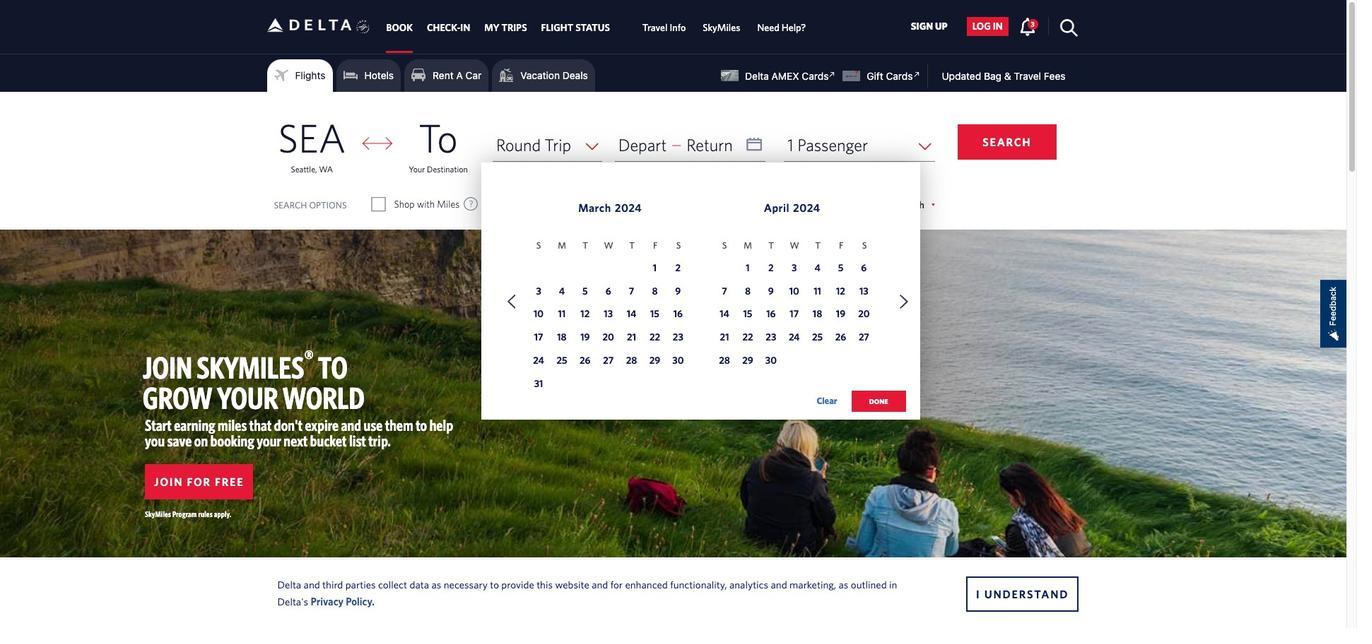 Task type: vqa. For each thing, say whether or not it's contained in the screenshot.


Task type: describe. For each thing, give the bounding box(es) containing it.
sign up link
[[906, 17, 954, 36]]

1 14 link from the left
[[623, 306, 641, 325]]

seattle,
[[291, 164, 317, 174]]

2 16 link from the left
[[762, 306, 781, 325]]

1 28 from the left
[[626, 355, 637, 366]]

done
[[870, 397, 889, 406]]

for
[[187, 476, 211, 489]]

on
[[194, 432, 208, 450]]

1 horizontal spatial 26 link
[[832, 330, 850, 348]]

26 for right 26 link
[[836, 332, 847, 343]]

advanced search
[[853, 199, 925, 211]]

4 s from the left
[[863, 241, 867, 251]]

sign up
[[911, 21, 948, 32]]

1 link for april 2024
[[739, 260, 757, 278]]

1 horizontal spatial 3 link
[[785, 260, 804, 278]]

i understand
[[977, 588, 1069, 601]]

w for march
[[604, 241, 614, 251]]

1 horizontal spatial 25 link
[[809, 330, 827, 348]]

1 23 from the left
[[673, 332, 684, 343]]

i understand button
[[967, 577, 1079, 612]]

this
[[537, 579, 553, 591]]

4 for leftmost 4 link
[[559, 285, 565, 297]]

check-in
[[427, 22, 470, 33]]

world
[[283, 380, 365, 416]]

to
[[318, 350, 348, 385]]

2 9 link from the left
[[762, 283, 781, 302]]

my
[[485, 22, 500, 33]]

a
[[456, 69, 463, 81]]

skyteam image
[[356, 5, 370, 49]]

my trips link
[[485, 15, 527, 41]]

18 for right '18' "link"
[[813, 309, 823, 320]]

check-in link
[[427, 15, 470, 41]]

1 22 link from the left
[[646, 330, 664, 348]]

2 8 link from the left
[[739, 283, 757, 302]]

1 horizontal spatial 18 link
[[809, 306, 827, 325]]

marketing,
[[790, 579, 837, 591]]

0 horizontal spatial 6
[[606, 285, 611, 297]]

1 vertical spatial travel
[[1014, 70, 1042, 82]]

1 horizontal spatial 5
[[838, 262, 844, 273]]

them
[[385, 417, 414, 434]]

flights
[[295, 69, 326, 81]]

0 horizontal spatial 11 link
[[553, 306, 571, 325]]

third
[[323, 579, 343, 591]]

help?
[[782, 22, 806, 33]]

flights link
[[274, 65, 326, 86]]

wa
[[319, 164, 333, 174]]

1 horizontal spatial 6 link
[[855, 260, 874, 278]]

privacy
[[311, 596, 344, 608]]

save
[[167, 432, 192, 450]]

1 vertical spatial 5
[[583, 285, 588, 297]]

0 vertical spatial 10 link
[[785, 283, 804, 302]]

0 vertical spatial 17 link
[[785, 306, 804, 325]]

need help? link
[[758, 15, 806, 41]]

1 vertical spatial 10
[[534, 309, 544, 320]]

flight
[[541, 22, 574, 33]]

search button
[[958, 124, 1057, 160]]

flight status
[[541, 22, 610, 33]]

car
[[466, 69, 482, 81]]

1 horizontal spatial 11 link
[[809, 283, 827, 302]]

need help?
[[758, 22, 806, 33]]

1 vertical spatial 17 link
[[530, 330, 548, 348]]

f for april 2024
[[839, 241, 844, 251]]

rent a car
[[433, 69, 482, 81]]

miles
[[437, 199, 460, 210]]

earning
[[174, 417, 215, 434]]

1 horizontal spatial 24
[[789, 332, 800, 343]]

1 vertical spatial 5 link
[[576, 283, 595, 302]]

1 16 from the left
[[674, 309, 683, 320]]

1 horizontal spatial 17
[[790, 309, 799, 320]]

skymiles program rules apply.
[[145, 510, 231, 519]]

19 for the rightmost 19 link
[[836, 309, 846, 320]]

2 23 link from the left
[[762, 330, 781, 348]]

bag
[[984, 70, 1002, 82]]

to inside start earning miles that don't expire and use them to help you save on booking your next bucket list trip.
[[416, 417, 427, 434]]

start
[[145, 417, 172, 434]]

0 horizontal spatial 12 link
[[576, 306, 595, 325]]

join for free
[[154, 476, 244, 489]]

2 for april 2024
[[769, 262, 774, 273]]

join for for
[[154, 476, 183, 489]]

20 for the bottom 20 link
[[603, 332, 614, 343]]

gift cards
[[867, 70, 913, 82]]

2 s from the left
[[677, 241, 681, 251]]

your
[[257, 432, 281, 450]]

0 horizontal spatial 10 link
[[530, 306, 548, 325]]

gift
[[867, 70, 884, 82]]

®
[[304, 345, 314, 372]]

i
[[977, 588, 981, 601]]

shop with miles
[[394, 199, 460, 210]]

privacy policy.
[[311, 596, 375, 608]]

vacation deals link
[[499, 65, 588, 86]]

1 vertical spatial 20 link
[[599, 330, 618, 348]]

1 7 from the left
[[629, 285, 635, 297]]

2 t from the left
[[630, 241, 635, 251]]

rules
[[198, 510, 213, 519]]

2024 for march 2024
[[615, 202, 642, 214]]

necessary
[[444, 579, 488, 591]]

2 28 from the left
[[719, 355, 730, 366]]

functionality,
[[671, 579, 727, 591]]

advanced
[[853, 199, 895, 211]]

20 for top 20 link
[[859, 309, 870, 320]]

1 horizontal spatial 24 link
[[785, 330, 804, 348]]

options
[[309, 200, 347, 210]]

2 horizontal spatial 3
[[1031, 20, 1035, 28]]

0 vertical spatial 12 link
[[832, 283, 850, 302]]

clear button
[[817, 391, 838, 412]]

your
[[409, 164, 425, 174]]

this link opens another site in a new window that may not follow the same accessibility policies as delta air lines. image
[[826, 68, 840, 81]]

free
[[215, 476, 244, 489]]

4 t from the left
[[816, 241, 821, 251]]

0 horizontal spatial 18 link
[[553, 330, 571, 348]]

3 t from the left
[[769, 241, 774, 251]]

search options
[[274, 200, 347, 210]]

parties
[[346, 579, 376, 591]]

1 21 from the left
[[627, 332, 636, 343]]

26 for bottom 26 link
[[580, 355, 591, 366]]

0 vertical spatial 27 link
[[855, 330, 874, 348]]

travel info link
[[643, 15, 686, 41]]

m for march
[[558, 241, 566, 251]]

2 link for march 2024
[[669, 260, 688, 278]]

14 for 1st 14 link from the right
[[720, 309, 730, 320]]

22 for 2nd 22 link from the left
[[743, 332, 753, 343]]

deals
[[563, 69, 588, 81]]

hotels
[[365, 69, 394, 81]]

1 vertical spatial 26 link
[[576, 353, 595, 371]]

3 for the middle 3 link
[[792, 262, 797, 273]]

status
[[576, 22, 610, 33]]

don't
[[274, 417, 303, 434]]

help
[[430, 417, 454, 434]]

trips
[[502, 22, 527, 33]]

1 horizontal spatial 19 link
[[832, 306, 850, 325]]

f for march 2024
[[653, 241, 658, 251]]

1 9 link from the left
[[669, 283, 688, 302]]

1 link for march 2024
[[646, 260, 664, 278]]

1 vertical spatial 17
[[534, 332, 543, 343]]

0 horizontal spatial 24 link
[[530, 353, 548, 371]]

fares
[[568, 199, 589, 210]]

book link
[[386, 15, 413, 41]]

booking
[[210, 432, 254, 450]]

provide
[[502, 579, 534, 591]]

0 vertical spatial 12
[[837, 285, 846, 297]]

1 vertical spatial 12
[[581, 309, 590, 320]]

and left the for
[[592, 579, 608, 591]]

to inside delta and third parties collect data as necessary to provide this website and for enhanced functionality, analytics and marketing, as outlined in delta's
[[490, 579, 499, 591]]

skymiles
[[197, 350, 304, 385]]

2 29 from the left
[[743, 355, 754, 366]]

gift cards link
[[843, 68, 924, 82]]

8 for first "8" link from left
[[652, 285, 658, 297]]

sea
[[278, 115, 346, 161]]

1 passenger
[[788, 135, 868, 155]]

0 horizontal spatial 4 link
[[553, 283, 571, 302]]

1 s from the left
[[537, 241, 541, 251]]

march
[[579, 202, 611, 214]]

1 horizontal spatial 13 link
[[855, 283, 874, 302]]

1 29 link from the left
[[646, 353, 664, 371]]

trip.
[[369, 432, 391, 450]]

m for april
[[744, 241, 752, 251]]

updated
[[942, 70, 982, 82]]

to
[[419, 115, 458, 161]]

1 vertical spatial 25 link
[[553, 353, 571, 371]]

outlined
[[851, 579, 887, 591]]

delta air lines image
[[267, 3, 352, 47]]

1 t from the left
[[583, 241, 588, 251]]

updated bag & travel fees
[[942, 70, 1066, 82]]

1 horizontal spatial 5 link
[[832, 260, 850, 278]]

in inside delta and third parties collect data as necessary to provide this website and for enhanced functionality, analytics and marketing, as outlined in delta's
[[890, 579, 898, 591]]

1 16 link from the left
[[669, 306, 688, 325]]

check-
[[427, 22, 461, 33]]

miles
[[218, 417, 247, 434]]

grow
[[143, 380, 213, 416]]

Round Trip field
[[493, 129, 602, 162]]

Shop with Miles checkbox
[[372, 197, 385, 211]]

skymiles for skymiles
[[703, 22, 741, 33]]

up
[[936, 21, 948, 32]]

and right analytics
[[771, 579, 788, 591]]

1 for april 2024
[[746, 262, 750, 273]]



Task type: locate. For each thing, give the bounding box(es) containing it.
1 inside 1 passenger field
[[788, 135, 794, 155]]

1 horizontal spatial 20
[[859, 309, 870, 320]]

2 7 link from the left
[[716, 283, 734, 302]]

15 link
[[646, 306, 664, 325], [739, 306, 757, 325]]

None text field
[[615, 129, 766, 162]]

tab list containing book
[[379, 0, 815, 53]]

in inside log in button
[[993, 21, 1003, 32]]

2 m from the left
[[744, 241, 752, 251]]

search inside search button
[[983, 136, 1032, 149]]

2 15 from the left
[[744, 309, 753, 320]]

1 horizontal spatial cards
[[886, 70, 913, 82]]

0 vertical spatial 10
[[790, 285, 800, 297]]

0 vertical spatial to
[[416, 417, 427, 434]]

1 vertical spatial 19
[[581, 332, 590, 343]]

1 2 link from the left
[[669, 260, 688, 278]]

14 link
[[623, 306, 641, 325], [716, 306, 734, 325]]

1 8 from the left
[[652, 285, 658, 297]]

1 horizontal spatial 4
[[815, 262, 821, 273]]

0 horizontal spatial cards
[[802, 70, 829, 82]]

calendar expanded, use arrow keys to select date application
[[481, 163, 920, 427]]

and left 'use'
[[341, 417, 362, 434]]

1 1 link from the left
[[646, 260, 664, 278]]

log in button
[[967, 17, 1009, 36]]

25 for the bottommost 25 link
[[557, 355, 568, 366]]

5
[[838, 262, 844, 273], [583, 285, 588, 297]]

0 vertical spatial skymiles
[[703, 22, 741, 33]]

you
[[145, 432, 165, 450]]

1 21 link from the left
[[623, 330, 641, 348]]

1 2024 from the left
[[615, 202, 642, 214]]

28
[[626, 355, 637, 366], [719, 355, 730, 366]]

0 horizontal spatial 1 link
[[646, 260, 664, 278]]

4 for 4 link to the right
[[815, 262, 821, 273]]

1 29 from the left
[[650, 355, 661, 366]]

1 horizontal spatial 9
[[769, 285, 774, 297]]

list
[[349, 432, 366, 450]]

24
[[789, 332, 800, 343], [533, 355, 544, 366]]

1 vertical spatial 4 link
[[553, 283, 571, 302]]

6
[[862, 262, 867, 273], [606, 285, 611, 297]]

2 30 link from the left
[[762, 353, 781, 371]]

0 horizontal spatial 27
[[603, 355, 614, 366]]

1 horizontal spatial 16 link
[[762, 306, 781, 325]]

2 14 link from the left
[[716, 306, 734, 325]]

1 Passenger field
[[784, 129, 935, 162]]

privacy policy. link
[[311, 596, 375, 608]]

0 vertical spatial 13 link
[[855, 283, 874, 302]]

delta amex cards
[[745, 70, 829, 82]]

1 vertical spatial 27
[[603, 355, 614, 366]]

1 vertical spatial 13 link
[[599, 306, 618, 325]]

delta left amex
[[745, 70, 769, 82]]

18 for '18' "link" to the left
[[557, 332, 567, 343]]

0 vertical spatial 4
[[815, 262, 821, 273]]

skymiles for skymiles program rules apply.
[[145, 510, 171, 519]]

2 for march 2024
[[676, 262, 681, 273]]

understand
[[985, 588, 1069, 601]]

0 horizontal spatial 13 link
[[599, 306, 618, 325]]

1 vertical spatial delta
[[278, 579, 301, 591]]

start earning miles that don't expire and use them to help you save on booking your next bucket list trip.
[[145, 417, 454, 450]]

vacation deals
[[521, 69, 588, 81]]

1 vertical spatial skymiles
[[145, 510, 171, 519]]

2 9 from the left
[[769, 285, 774, 297]]

travel right the &
[[1014, 70, 1042, 82]]

with
[[417, 199, 435, 210]]

t down april
[[769, 241, 774, 251]]

expire
[[305, 417, 339, 434]]

3
[[1031, 20, 1035, 28], [792, 262, 797, 273], [536, 285, 542, 297]]

delta and third parties collect data as necessary to provide this website and for enhanced functionality, analytics and marketing, as outlined in delta's
[[278, 579, 898, 608]]

0 vertical spatial 6 link
[[855, 260, 874, 278]]

1 horizontal spatial 29
[[743, 355, 754, 366]]

1 cards from the left
[[802, 70, 829, 82]]

book tab panel
[[0, 92, 1347, 427]]

travel inside the travel info link
[[643, 22, 668, 33]]

2 14 from the left
[[720, 309, 730, 320]]

clear
[[817, 396, 838, 407]]

1 28 link from the left
[[623, 353, 641, 371]]

cards right amex
[[802, 70, 829, 82]]

1 15 from the left
[[651, 309, 660, 320]]

apply.
[[214, 510, 231, 519]]

24 link
[[785, 330, 804, 348], [530, 353, 548, 371]]

1 horizontal spatial 8
[[745, 285, 751, 297]]

0 horizontal spatial 22 link
[[646, 330, 664, 348]]

policy.
[[346, 596, 375, 608]]

data
[[410, 579, 429, 591]]

1 horizontal spatial 25
[[813, 332, 823, 343]]

travel left info
[[643, 22, 668, 33]]

trip
[[545, 135, 572, 155]]

skymiles right info
[[703, 22, 741, 33]]

0 horizontal spatial 5 link
[[576, 283, 595, 302]]

2 23 from the left
[[766, 332, 777, 343]]

your
[[217, 380, 278, 416]]

and left third
[[304, 579, 320, 591]]

0 horizontal spatial 16 link
[[669, 306, 688, 325]]

0 horizontal spatial 24
[[533, 355, 544, 366]]

19
[[836, 309, 846, 320], [581, 332, 590, 343]]

advanced search link
[[853, 199, 935, 211]]

2 vertical spatial 3 link
[[530, 283, 548, 302]]

13 for the leftmost "13" link
[[604, 309, 613, 320]]

updated bag & travel fees link
[[928, 70, 1066, 82]]

2 cards from the left
[[886, 70, 913, 82]]

in right outlined
[[890, 579, 898, 591]]

25 link
[[809, 330, 827, 348], [553, 353, 571, 371]]

2 link for april 2024
[[762, 260, 781, 278]]

1 horizontal spatial 15 link
[[739, 306, 757, 325]]

1 30 from the left
[[673, 355, 684, 366]]

w
[[604, 241, 614, 251], [790, 241, 800, 251]]

8 for first "8" link from right
[[745, 285, 751, 297]]

1 22 from the left
[[650, 332, 660, 343]]

0 horizontal spatial 2 link
[[669, 260, 688, 278]]

0 vertical spatial 6
[[862, 262, 867, 273]]

2 1 link from the left
[[739, 260, 757, 278]]

2 21 from the left
[[720, 332, 729, 343]]

2024 for april 2024
[[793, 202, 821, 214]]

website
[[555, 579, 590, 591]]

april
[[764, 202, 790, 214]]

3 s from the left
[[723, 241, 727, 251]]

2 7 from the left
[[722, 285, 728, 297]]

My dates are flexible checkbox
[[625, 197, 638, 211]]

1 vertical spatial 3 link
[[785, 260, 804, 278]]

1 horizontal spatial 22 link
[[739, 330, 757, 348]]

28 link
[[623, 353, 641, 371], [716, 353, 734, 371]]

25
[[813, 332, 823, 343], [557, 355, 568, 366]]

bucket
[[310, 432, 347, 450]]

2024 right march
[[615, 202, 642, 214]]

23
[[673, 332, 684, 343], [766, 332, 777, 343]]

1 vertical spatial 6
[[606, 285, 611, 297]]

2 22 from the left
[[743, 332, 753, 343]]

none text field inside book tab panel
[[615, 129, 766, 162]]

search for search
[[983, 136, 1032, 149]]

as right data at the bottom of the page
[[432, 579, 441, 591]]

1 horizontal spatial 22
[[743, 332, 753, 343]]

cards
[[802, 70, 829, 82], [886, 70, 913, 82]]

1 vertical spatial 27 link
[[599, 353, 618, 371]]

1 m from the left
[[558, 241, 566, 251]]

2 f from the left
[[839, 241, 844, 251]]

16 link
[[669, 306, 688, 325], [762, 306, 781, 325]]

1 f from the left
[[653, 241, 658, 251]]

1 9 from the left
[[676, 285, 681, 297]]

travel info
[[643, 22, 686, 33]]

15 for 2nd 15 link from left
[[744, 309, 753, 320]]

start earning miles that don't expire and use them to help you save on booking your next bucket list trip. link
[[145, 417, 454, 450]]

2 2024 from the left
[[793, 202, 821, 214]]

1 horizontal spatial 2 link
[[762, 260, 781, 278]]

0 horizontal spatial 28
[[626, 355, 637, 366]]

30 link
[[669, 353, 688, 371], [762, 353, 781, 371]]

1 8 link from the left
[[646, 283, 664, 302]]

f
[[653, 241, 658, 251], [839, 241, 844, 251]]

1 vertical spatial to
[[490, 579, 499, 591]]

to left help on the left bottom
[[416, 417, 427, 434]]

7
[[629, 285, 635, 297], [722, 285, 728, 297]]

use
[[364, 417, 383, 434]]

1 horizontal spatial 8 link
[[739, 283, 757, 302]]

0 horizontal spatial in
[[890, 579, 898, 591]]

delta inside delta and third parties collect data as necessary to provide this website and for enhanced functionality, analytics and marketing, as outlined in delta's
[[278, 579, 301, 591]]

2 16 from the left
[[767, 309, 776, 320]]

0 vertical spatial 18
[[813, 309, 823, 320]]

19 for 19 link to the bottom
[[581, 332, 590, 343]]

0 horizontal spatial 30
[[673, 355, 684, 366]]

0 horizontal spatial 7 link
[[623, 283, 641, 302]]

1 14 from the left
[[627, 309, 637, 320]]

m
[[558, 241, 566, 251], [744, 241, 752, 251]]

0 horizontal spatial travel
[[643, 22, 668, 33]]

&
[[1005, 70, 1012, 82]]

0 horizontal spatial 28 link
[[623, 353, 641, 371]]

3 link
[[1020, 17, 1039, 35], [785, 260, 804, 278], [530, 283, 548, 302]]

1 horizontal spatial travel
[[1014, 70, 1042, 82]]

delta amex cards link
[[722, 68, 840, 82]]

2 2 from the left
[[769, 262, 774, 273]]

round
[[496, 135, 541, 155]]

0 vertical spatial 3
[[1031, 20, 1035, 28]]

1 vertical spatial 6 link
[[599, 283, 618, 302]]

join up start
[[143, 350, 192, 385]]

this link opens another site in a new window that may not follow the same accessibility policies as delta air lines. image
[[910, 68, 924, 81]]

2 w from the left
[[790, 241, 800, 251]]

27 for the bottommost 27 'link'
[[603, 355, 614, 366]]

tab list
[[379, 0, 815, 53]]

1 horizontal spatial f
[[839, 241, 844, 251]]

14 for first 14 link from left
[[627, 309, 637, 320]]

0 vertical spatial in
[[993, 21, 1003, 32]]

1 horizontal spatial 10
[[790, 285, 800, 297]]

w down march 2024
[[604, 241, 614, 251]]

0 horizontal spatial 26
[[580, 355, 591, 366]]

13 for the right "13" link
[[860, 285, 869, 297]]

done button
[[852, 391, 906, 412]]

to
[[416, 417, 427, 434], [490, 579, 499, 591]]

0 vertical spatial 20 link
[[855, 306, 874, 325]]

1 as from the left
[[432, 579, 441, 591]]

1 horizontal spatial 30
[[766, 355, 777, 366]]

t down march
[[583, 241, 588, 251]]

need
[[758, 22, 780, 33]]

0 horizontal spatial 16
[[674, 309, 683, 320]]

13 link
[[855, 283, 874, 302], [599, 306, 618, 325]]

w for april
[[790, 241, 800, 251]]

1 horizontal spatial 14
[[720, 309, 730, 320]]

2 30 from the left
[[766, 355, 777, 366]]

21 link
[[623, 330, 641, 348], [716, 330, 734, 348]]

0 vertical spatial 5
[[838, 262, 844, 273]]

info
[[670, 22, 686, 33]]

as left outlined
[[839, 579, 849, 591]]

7 link
[[623, 283, 641, 302], [716, 283, 734, 302]]

search left options
[[274, 200, 307, 210]]

to left provide
[[490, 579, 499, 591]]

0 horizontal spatial 15 link
[[646, 306, 664, 325]]

1 vertical spatial 20
[[603, 332, 614, 343]]

my trips
[[485, 22, 527, 33]]

1 horizontal spatial 13
[[860, 285, 869, 297]]

that
[[249, 417, 272, 434]]

and inside start earning miles that don't expire and use them to help you save on booking your next bucket list trip.
[[341, 417, 362, 434]]

2 as from the left
[[839, 579, 849, 591]]

2 15 link from the left
[[739, 306, 757, 325]]

11 for the '11' link to the left
[[558, 309, 566, 320]]

0 horizontal spatial 8 link
[[646, 283, 664, 302]]

join left the for
[[154, 476, 183, 489]]

26 link
[[832, 330, 850, 348], [576, 353, 595, 371]]

1 for march 2024
[[653, 262, 657, 273]]

0 horizontal spatial 12
[[581, 309, 590, 320]]

0 horizontal spatial to
[[416, 417, 427, 434]]

1 horizontal spatial 30 link
[[762, 353, 781, 371]]

3 for 3 link to the bottom
[[536, 285, 542, 297]]

1 horizontal spatial 4 link
[[809, 260, 827, 278]]

2
[[676, 262, 681, 273], [769, 262, 774, 273]]

search for search options
[[274, 200, 307, 210]]

2 29 link from the left
[[739, 353, 757, 371]]

1 vertical spatial 26
[[580, 355, 591, 366]]

search
[[983, 136, 1032, 149], [274, 200, 307, 210]]

delta for delta amex cards
[[745, 70, 769, 82]]

t down the my dates are flexible option
[[630, 241, 635, 251]]

1 horizontal spatial 15
[[744, 309, 753, 320]]

27 for top 27 'link'
[[859, 332, 870, 343]]

book
[[386, 22, 413, 33]]

search down the &
[[983, 136, 1032, 149]]

1 horizontal spatial 11
[[814, 285, 822, 297]]

april 2024
[[764, 202, 821, 214]]

11 for right the '11' link
[[814, 285, 822, 297]]

1 w from the left
[[604, 241, 614, 251]]

22 for 1st 22 link from the left
[[650, 332, 660, 343]]

1 vertical spatial 24 link
[[530, 353, 548, 371]]

1 vertical spatial search
[[274, 200, 307, 210]]

1 30 link from the left
[[669, 353, 688, 371]]

0 vertical spatial 25
[[813, 332, 823, 343]]

25 for the right 25 link
[[813, 332, 823, 343]]

1 horizontal spatial 2
[[769, 262, 774, 273]]

1 2 from the left
[[676, 262, 681, 273]]

1 7 link from the left
[[623, 283, 641, 302]]

in right log
[[993, 21, 1003, 32]]

0 horizontal spatial 5
[[583, 285, 588, 297]]

22
[[650, 332, 660, 343], [743, 332, 753, 343]]

0 horizontal spatial f
[[653, 241, 658, 251]]

6 link
[[855, 260, 874, 278], [599, 283, 618, 302]]

t down the april 2024
[[816, 241, 821, 251]]

2 21 link from the left
[[716, 330, 734, 348]]

join for skymiles
[[143, 350, 192, 385]]

skymiles link
[[703, 15, 741, 41]]

delta for delta and third parties collect data as necessary to provide this website and for enhanced functionality, analytics and marketing, as outlined in delta's
[[278, 579, 301, 591]]

cards right 'gift' at right top
[[886, 70, 913, 82]]

refundable fares
[[520, 199, 589, 210]]

2024 right april
[[793, 202, 821, 214]]

1 15 link from the left
[[646, 306, 664, 325]]

return
[[687, 135, 733, 155]]

0 horizontal spatial skymiles
[[145, 510, 171, 519]]

skymiles left program
[[145, 510, 171, 519]]

0 horizontal spatial 23 link
[[669, 330, 688, 348]]

t
[[583, 241, 588, 251], [630, 241, 635, 251], [769, 241, 774, 251], [816, 241, 821, 251]]

2 2 link from the left
[[762, 260, 781, 278]]

w down the april 2024
[[790, 241, 800, 251]]

flight status link
[[541, 15, 610, 41]]

join skymiles ® to grow your world
[[143, 345, 365, 416]]

rent a car link
[[412, 65, 482, 86]]

1 horizontal spatial 27 link
[[855, 330, 874, 348]]

16
[[674, 309, 683, 320], [767, 309, 776, 320]]

2 22 link from the left
[[739, 330, 757, 348]]

0 horizontal spatial as
[[432, 579, 441, 591]]

collect
[[378, 579, 407, 591]]

0 horizontal spatial search
[[274, 200, 307, 210]]

sign
[[911, 21, 933, 32]]

1 horizontal spatial in
[[993, 21, 1003, 32]]

2 28 link from the left
[[716, 353, 734, 371]]

2 link
[[669, 260, 688, 278], [762, 260, 781, 278]]

1 horizontal spatial 12 link
[[832, 283, 850, 302]]

1 vertical spatial 19 link
[[576, 330, 595, 348]]

join inside 'join skymiles ® to grow your world'
[[143, 350, 192, 385]]

1 23 link from the left
[[669, 330, 688, 348]]

s
[[537, 241, 541, 251], [677, 241, 681, 251], [723, 241, 727, 251], [863, 241, 867, 251]]

delta inside delta amex cards link
[[745, 70, 769, 82]]

15 for 1st 15 link from left
[[651, 309, 660, 320]]

delta up delta's
[[278, 579, 301, 591]]

0 horizontal spatial 3 link
[[530, 283, 548, 302]]

0 horizontal spatial 25 link
[[553, 353, 571, 371]]

2 8 from the left
[[745, 285, 751, 297]]

0 horizontal spatial 6 link
[[599, 283, 618, 302]]

2 horizontal spatial 3 link
[[1020, 17, 1039, 35]]



